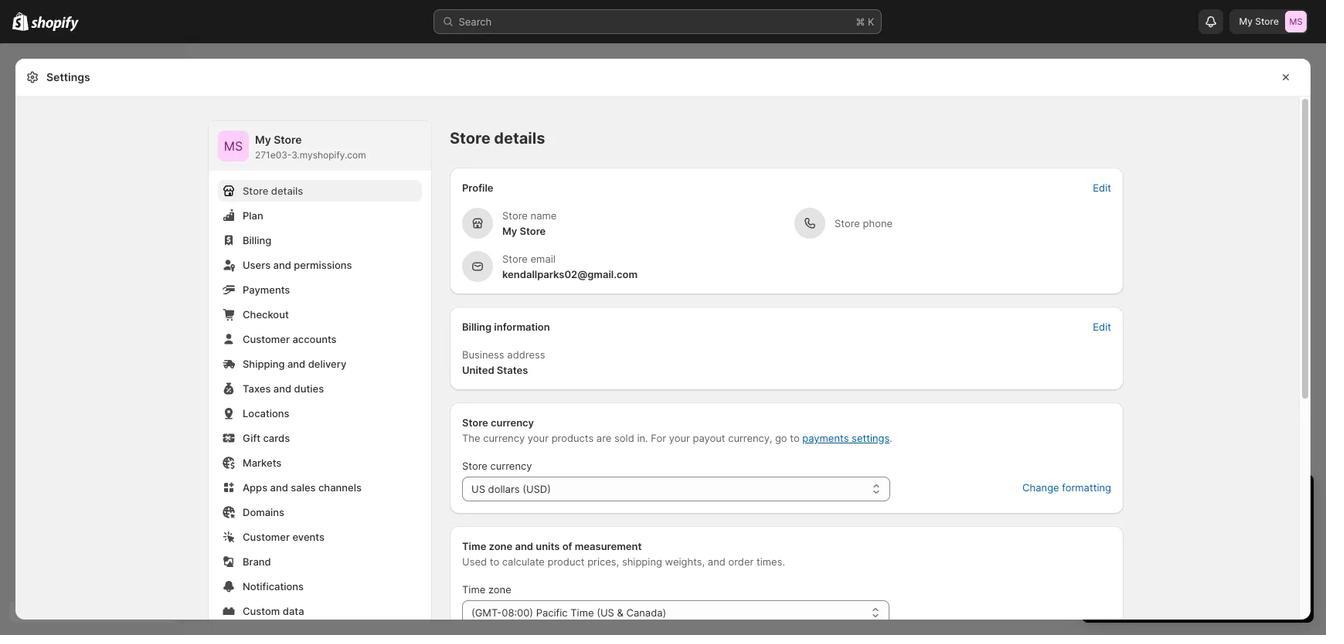 Task type: describe. For each thing, give the bounding box(es) containing it.
app
[[1131, 547, 1149, 560]]

for
[[1179, 532, 1192, 544]]

bonus
[[1210, 563, 1239, 575]]

my store 271e03-3.myshopify.com
[[255, 133, 366, 161]]

store inside "link"
[[243, 185, 268, 197]]

are
[[597, 432, 612, 444]]

units
[[536, 540, 560, 553]]

united
[[462, 364, 494, 376]]

zone for time zone
[[488, 583, 511, 596]]

store currency
[[462, 460, 532, 472]]

gift cards
[[243, 432, 290, 444]]

prices,
[[587, 556, 619, 568]]

271e03-
[[255, 149, 292, 161]]

the
[[462, 432, 480, 444]]

for
[[651, 432, 666, 444]]

taxes
[[243, 383, 271, 395]]

first
[[1110, 532, 1128, 544]]

currency for store currency
[[490, 460, 532, 472]]

shipping and delivery
[[243, 358, 346, 370]]

.
[[890, 432, 893, 444]]

of
[[562, 540, 572, 553]]

store email kendallparks02@gmail.com
[[502, 253, 638, 281]]

store details inside "link"
[[243, 185, 303, 197]]

billing for billing information
[[462, 321, 492, 333]]

custom data link
[[218, 600, 422, 622]]

customer for customer events
[[243, 531, 290, 543]]

customer for customer accounts
[[243, 333, 290, 345]]

switch
[[1097, 516, 1130, 529]]

products
[[552, 432, 594, 444]]

and right apps
[[270, 481, 288, 494]]

to inside to customize your online store and add bonus features
[[1209, 547, 1219, 560]]

days
[[1112, 488, 1146, 507]]

formatting
[[1062, 481, 1111, 494]]

states
[[497, 364, 528, 376]]

3 days left in your trial element
[[1082, 515, 1314, 623]]

sales
[[291, 481, 316, 494]]

apps
[[243, 481, 267, 494]]

0 vertical spatial my store image
[[1285, 11, 1307, 32]]

payments
[[243, 284, 290, 296]]

store currency the currency your products are sold in. for your payout currency, go to payments settings .
[[462, 417, 893, 444]]

cards
[[263, 432, 290, 444]]

⌘
[[856, 15, 865, 28]]

settings
[[46, 70, 90, 83]]

times.
[[757, 556, 785, 568]]

my for my store 271e03-3.myshopify.com
[[255, 133, 271, 146]]

paid
[[1153, 516, 1174, 529]]

delivery
[[308, 358, 346, 370]]

store inside store currency the currency your products are sold in. for your payout currency, go to payments settings .
[[462, 417, 488, 429]]

0 vertical spatial details
[[494, 129, 545, 148]]

features
[[1242, 563, 1281, 575]]

time for time zone and units of measurement used to calculate product prices, shipping weights, and order times.
[[462, 540, 486, 553]]

custom data
[[243, 605, 304, 617]]

brand link
[[218, 551, 422, 573]]

taxes and duties link
[[218, 378, 422, 400]]

1 horizontal spatial store details
[[450, 129, 545, 148]]

shipping
[[622, 556, 662, 568]]

change formatting button
[[1013, 477, 1121, 498]]

domains link
[[218, 502, 422, 523]]

to inside store currency the currency your products are sold in. for your payout currency, go to payments settings .
[[790, 432, 800, 444]]

plan link
[[218, 205, 422, 226]]

gift cards link
[[218, 427, 422, 449]]

markets
[[243, 457, 282, 469]]

settings
[[852, 432, 890, 444]]

us dollars (usd)
[[471, 483, 551, 495]]

checkout
[[243, 308, 289, 321]]

locations link
[[218, 403, 422, 424]]

your inside to customize your online store and add bonus features
[[1273, 547, 1294, 560]]

measurement
[[575, 540, 642, 553]]

k
[[868, 15, 874, 28]]

sold
[[614, 432, 634, 444]]

0 vertical spatial store
[[1152, 547, 1176, 560]]

time zone and units of measurement used to calculate product prices, shipping weights, and order times.
[[462, 540, 785, 568]]

my for my store
[[1239, 15, 1253, 27]]

users and permissions link
[[218, 254, 422, 276]]

and right taxes
[[273, 383, 291, 395]]

duties
[[294, 383, 324, 395]]

0 horizontal spatial shopify image
[[12, 12, 29, 31]]

permissions
[[294, 259, 352, 271]]

order
[[728, 556, 754, 568]]

accounts
[[292, 333, 337, 345]]

$50 app store credit link
[[1110, 547, 1207, 560]]

change
[[1023, 481, 1059, 494]]

payout
[[693, 432, 725, 444]]

switch to a paid plan and get:
[[1097, 516, 1238, 529]]

3 inside 3 days left in your trial dropdown button
[[1097, 488, 1107, 507]]

2 vertical spatial time
[[571, 607, 594, 619]]

domains
[[243, 506, 284, 519]]

business
[[462, 349, 504, 361]]

customer events link
[[218, 526, 422, 548]]

go
[[775, 432, 787, 444]]

settings dialog
[[15, 59, 1311, 635]]



Task type: locate. For each thing, give the bounding box(es) containing it.
1 edit from the top
[[1093, 182, 1111, 194]]

edit for profile
[[1093, 182, 1111, 194]]

get:
[[1220, 516, 1238, 529]]

0 vertical spatial store details
[[450, 129, 545, 148]]

currency,
[[728, 432, 772, 444]]

to right "used"
[[490, 556, 499, 568]]

my store image left 271e03-
[[218, 131, 249, 162]]

notifications link
[[218, 576, 422, 597]]

time inside time zone and units of measurement used to calculate product prices, shipping weights, and order times.
[[462, 540, 486, 553]]

details inside the store details "link"
[[271, 185, 303, 197]]

to right go
[[790, 432, 800, 444]]

3.myshopify.com
[[292, 149, 366, 161]]

payments link
[[218, 279, 422, 301]]

plan
[[243, 209, 263, 222]]

credit
[[1179, 547, 1207, 560]]

my store image
[[1285, 11, 1307, 32], [218, 131, 249, 162]]

1 vertical spatial edit button
[[1084, 316, 1121, 338]]

my store image inside 'shop settings menu' element
[[218, 131, 249, 162]]

store
[[1152, 547, 1176, 560], [1141, 563, 1165, 575]]

store details
[[450, 129, 545, 148], [243, 185, 303, 197]]

edit button for billing information
[[1084, 316, 1121, 338]]

0 vertical spatial zone
[[489, 540, 513, 553]]

store details up plan
[[243, 185, 303, 197]]

to
[[790, 432, 800, 444], [1132, 516, 1142, 529], [1209, 547, 1219, 560], [490, 556, 499, 568]]

customer accounts link
[[218, 328, 422, 350]]

markets link
[[218, 452, 422, 474]]

my inside my store 271e03-3.myshopify.com
[[255, 133, 271, 146]]

2 edit button from the top
[[1084, 316, 1121, 338]]

0 vertical spatial billing
[[243, 234, 271, 247]]

1 horizontal spatial my store image
[[1285, 11, 1307, 32]]

to inside time zone and units of measurement used to calculate product prices, shipping weights, and order times.
[[490, 556, 499, 568]]

currency
[[491, 417, 534, 429], [483, 432, 525, 444], [490, 460, 532, 472]]

1 vertical spatial customer
[[243, 531, 290, 543]]

0 horizontal spatial billing
[[243, 234, 271, 247]]

zone inside time zone and units of measurement used to calculate product prices, shipping weights, and order times.
[[489, 540, 513, 553]]

calculate
[[502, 556, 545, 568]]

1 customer from the top
[[243, 333, 290, 345]]

3 days left in your trial
[[1097, 488, 1260, 507]]

search
[[459, 15, 492, 28]]

customer down checkout
[[243, 333, 290, 345]]

store details link
[[218, 180, 422, 202]]

in
[[1179, 488, 1192, 507]]

users
[[243, 259, 271, 271]]

customer accounts
[[243, 333, 337, 345]]

2 horizontal spatial my
[[1239, 15, 1253, 27]]

customer inside customer events link
[[243, 531, 290, 543]]

payments
[[802, 432, 849, 444]]

online
[[1110, 563, 1138, 575]]

store inside store email kendallparks02@gmail.com
[[502, 253, 528, 265]]

apps and sales channels link
[[218, 477, 422, 498]]

and right users
[[273, 259, 291, 271]]

0 horizontal spatial my
[[255, 133, 271, 146]]

billing for billing
[[243, 234, 271, 247]]

1 horizontal spatial details
[[494, 129, 545, 148]]

and inside to customize your online store and add bonus features
[[1168, 563, 1186, 575]]

0 vertical spatial customer
[[243, 333, 290, 345]]

store details up profile
[[450, 129, 545, 148]]

your
[[528, 432, 549, 444], [669, 432, 690, 444], [1196, 488, 1228, 507], [1273, 547, 1294, 560]]

3 inside 3 days left in your trial element
[[1131, 532, 1138, 544]]

phone
[[863, 217, 893, 230]]

to customize your online store and add bonus features
[[1110, 547, 1294, 575]]

used
[[462, 556, 487, 568]]

0 horizontal spatial 3
[[1097, 488, 1107, 507]]

dialog
[[1317, 59, 1326, 620]]

(usd)
[[523, 483, 551, 495]]

1 horizontal spatial shopify image
[[31, 16, 79, 31]]

billing inside 'shop settings menu' element
[[243, 234, 271, 247]]

your right in
[[1196, 488, 1228, 507]]

users and permissions
[[243, 259, 352, 271]]

0 vertical spatial my
[[1239, 15, 1253, 27]]

apps and sales channels
[[243, 481, 362, 494]]

1 edit button from the top
[[1084, 177, 1121, 199]]

1 horizontal spatial 3
[[1131, 532, 1138, 544]]

shipping and delivery link
[[218, 353, 422, 375]]

0 horizontal spatial details
[[271, 185, 303, 197]]

edit for billing information
[[1093, 321, 1111, 333]]

3 left days
[[1097, 488, 1107, 507]]

2 vertical spatial my
[[502, 225, 517, 237]]

3 right "first"
[[1131, 532, 1138, 544]]

(gmt-08:00) pacific time (us & canada)
[[471, 607, 666, 619]]

shopify image
[[12, 12, 29, 31], [31, 16, 79, 31]]

billing
[[243, 234, 271, 247], [462, 321, 492, 333]]

1 horizontal spatial my
[[502, 225, 517, 237]]

currency for store currency the currency your products are sold in. for your payout currency, go to payments settings .
[[491, 417, 534, 429]]

1 vertical spatial zone
[[488, 583, 511, 596]]

customer inside customer accounts link
[[243, 333, 290, 345]]

and left order
[[708, 556, 726, 568]]

my store image right my store
[[1285, 11, 1307, 32]]

your right for
[[669, 432, 690, 444]]

address
[[507, 349, 545, 361]]

add
[[1189, 563, 1207, 575]]

and
[[273, 259, 291, 271], [287, 358, 305, 370], [273, 383, 291, 395], [270, 481, 288, 494], [1199, 516, 1217, 529], [515, 540, 533, 553], [708, 556, 726, 568], [1168, 563, 1186, 575]]

your up the features
[[1273, 547, 1294, 560]]

left
[[1151, 488, 1175, 507]]

store inside my store 271e03-3.myshopify.com
[[274, 133, 302, 146]]

store name my store
[[502, 209, 557, 237]]

notifications
[[243, 580, 304, 593]]

0 vertical spatial edit button
[[1084, 177, 1121, 199]]

my
[[1239, 15, 1253, 27], [255, 133, 271, 146], [502, 225, 517, 237]]

plan
[[1176, 516, 1197, 529]]

08:00)
[[502, 607, 533, 619]]

store down months
[[1152, 547, 1176, 560]]

brand
[[243, 556, 271, 568]]

1 vertical spatial details
[[271, 185, 303, 197]]

my inside store name my store
[[502, 225, 517, 237]]

business address united states
[[462, 349, 545, 376]]

zone up '(gmt-'
[[488, 583, 511, 596]]

1 vertical spatial my store image
[[218, 131, 249, 162]]

3 days left in your trial button
[[1082, 475, 1314, 507]]

to left a
[[1132, 516, 1142, 529]]

and down 'customer accounts'
[[287, 358, 305, 370]]

weights,
[[665, 556, 705, 568]]

customer down domains
[[243, 531, 290, 543]]

us
[[471, 483, 485, 495]]

0 horizontal spatial my store image
[[218, 131, 249, 162]]

1 vertical spatial edit
[[1093, 321, 1111, 333]]

your inside dropdown button
[[1196, 488, 1228, 507]]

edit button
[[1084, 177, 1121, 199], [1084, 316, 1121, 338]]

2 vertical spatial currency
[[490, 460, 532, 472]]

to down $1/month
[[1209, 547, 1219, 560]]

2 edit from the top
[[1093, 321, 1111, 333]]

and up the calculate
[[515, 540, 533, 553]]

pacific
[[536, 607, 568, 619]]

billing up business
[[462, 321, 492, 333]]

months
[[1140, 532, 1176, 544]]

a
[[1145, 516, 1150, 529]]

1 vertical spatial my
[[255, 133, 271, 146]]

0 vertical spatial time
[[462, 540, 486, 553]]

1 vertical spatial billing
[[462, 321, 492, 333]]

2 customer from the top
[[243, 531, 290, 543]]

time left (us
[[571, 607, 594, 619]]

profile
[[462, 182, 493, 194]]

store
[[1255, 15, 1279, 27], [450, 129, 490, 148], [274, 133, 302, 146], [243, 185, 268, 197], [502, 209, 528, 222], [835, 217, 860, 230], [520, 225, 546, 237], [502, 253, 528, 265], [462, 417, 488, 429], [462, 460, 488, 472]]

time
[[462, 540, 486, 553], [462, 583, 486, 596], [571, 607, 594, 619]]

0 vertical spatial edit
[[1093, 182, 1111, 194]]

time up "used"
[[462, 540, 486, 553]]

1 vertical spatial time
[[462, 583, 486, 596]]

details
[[494, 129, 545, 148], [271, 185, 303, 197]]

zone for time zone and units of measurement used to calculate product prices, shipping weights, and order times.
[[489, 540, 513, 553]]

time for time zone
[[462, 583, 486, 596]]

1 vertical spatial store details
[[243, 185, 303, 197]]

edit
[[1093, 182, 1111, 194], [1093, 321, 1111, 333]]

shop settings menu element
[[209, 121, 431, 635]]

edit button for profile
[[1084, 177, 1121, 199]]

0 horizontal spatial store details
[[243, 185, 303, 197]]

events
[[292, 531, 325, 543]]

store down $50 app store credit
[[1141, 563, 1165, 575]]

time zone
[[462, 583, 511, 596]]

1 vertical spatial store
[[1141, 563, 1165, 575]]

billing information
[[462, 321, 550, 333]]

information
[[494, 321, 550, 333]]

and up $1/month
[[1199, 516, 1217, 529]]

zone
[[489, 540, 513, 553], [488, 583, 511, 596]]

0 vertical spatial currency
[[491, 417, 534, 429]]

your left products
[[528, 432, 549, 444]]

0 vertical spatial 3
[[1097, 488, 1107, 507]]

customize
[[1222, 547, 1270, 560]]

taxes and duties
[[243, 383, 324, 395]]

1 vertical spatial currency
[[483, 432, 525, 444]]

data
[[283, 605, 304, 617]]

ms button
[[218, 131, 249, 162]]

name
[[531, 209, 557, 222]]

1 horizontal spatial billing
[[462, 321, 492, 333]]

channels
[[318, 481, 362, 494]]

store inside to customize your online store and add bonus features
[[1141, 563, 1165, 575]]

custom
[[243, 605, 280, 617]]

$50
[[1110, 547, 1129, 560]]

my store
[[1239, 15, 1279, 27]]

1 vertical spatial 3
[[1131, 532, 1138, 544]]

zone up the calculate
[[489, 540, 513, 553]]

time up '(gmt-'
[[462, 583, 486, 596]]

and left add
[[1168, 563, 1186, 575]]

gift
[[243, 432, 260, 444]]

$1/month
[[1195, 532, 1240, 544]]

first 3 months for $1/month
[[1110, 532, 1240, 544]]

billing up users
[[243, 234, 271, 247]]

payments settings link
[[802, 432, 890, 444]]



Task type: vqa. For each thing, say whether or not it's contained in the screenshot.
Mark Add your first product as done image
no



